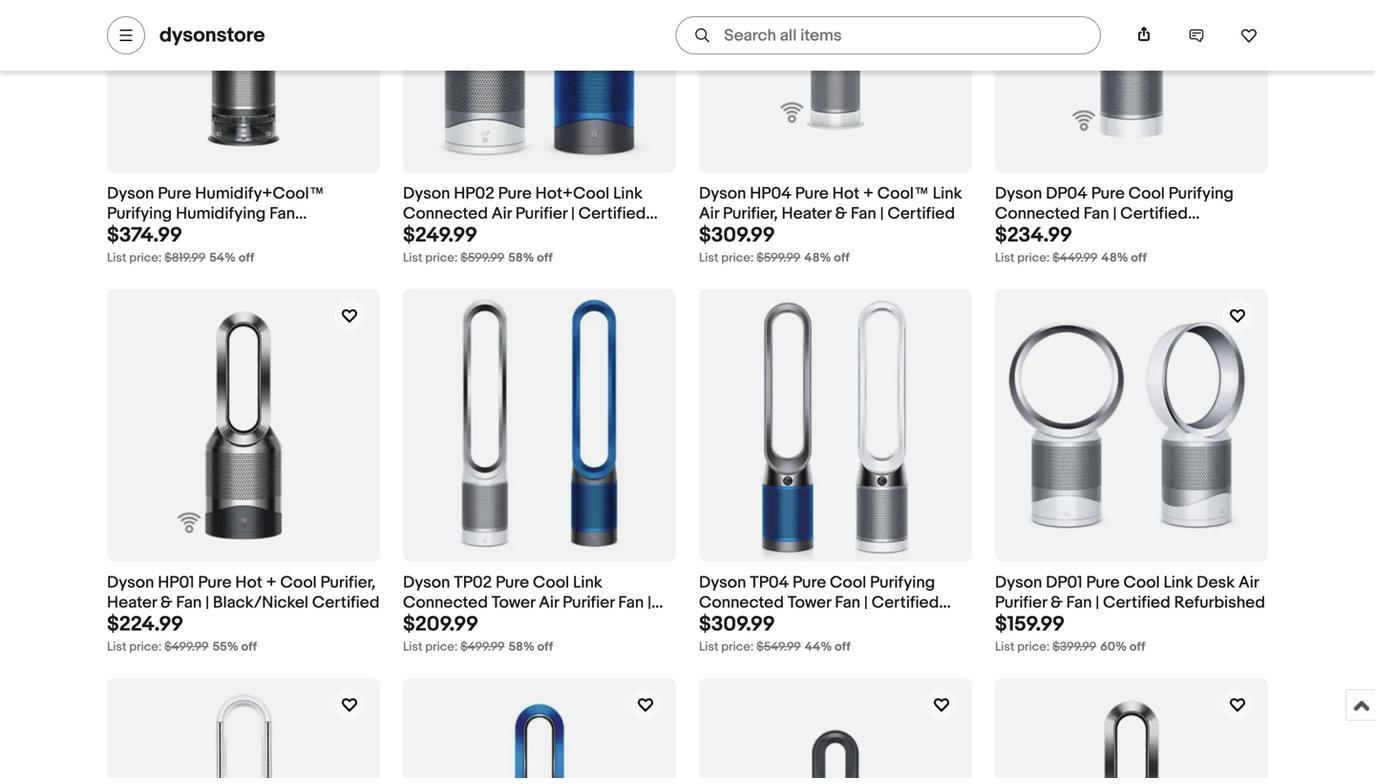 Task type: describe. For each thing, give the bounding box(es) containing it.
dyson pure humidify+cool™ purifying humidifying fan ph01(black/nickel) | : quick view image
[[107, 0, 380, 173]]

$309.99 for tp04
[[699, 613, 776, 637]]

$309.99 list price: $599.99 48% off
[[699, 223, 850, 266]]

$309.99 list price: $549.99 44% off
[[699, 613, 851, 655]]

connected for $209.99
[[403, 593, 488, 613]]

off for dyson hp02 pure hot+cool link connected air purifier | certified refurbished
[[537, 251, 553, 266]]

dyson for dyson dp04 pure cool purifying connected fan | certified refurbished
[[996, 184, 1043, 204]]

list for dyson hp02 pure hot+cool link connected air purifier | certified refurbished
[[403, 251, 423, 266]]

price: for dyson hp04 pure hot + cool™ link air purifier, heater & fan | certified
[[722, 251, 754, 266]]

58% for $209.99
[[509, 640, 535, 655]]

connected for $249.99
[[403, 204, 488, 224]]

55%
[[213, 640, 239, 655]]

link inside dyson hp04 pure hot + cool™ link air purifier, heater & fan | certified
[[933, 184, 963, 204]]

off for dyson pure humidify+cool™ purifying humidifying fan ph01(black/nickel) |
[[239, 251, 254, 266]]

dyson hp04 pure hot + cool™ link air purifier, heater & fan | certified : quick view image
[[745, 0, 927, 173]]

price: for dyson hp02 pure hot+cool link connected air purifier | certified refurbished
[[425, 251, 458, 266]]

off inside $159.99 list price: $399.99 60% off
[[1130, 640, 1146, 655]]

pure for dyson hp01 pure hot + cool purifier, heater & fan | black/nickel certified
[[198, 573, 232, 593]]

off inside $224.99 list price: $499.99 55% off
[[241, 640, 257, 655]]

off for dyson hp04 pure hot + cool™ link air purifier, heater & fan | certified
[[834, 251, 850, 266]]

dyson hp01 pure hot + cool purifier, heater & fan | black/nickel certified
[[107, 573, 380, 613]]

dyson dp04 pure cool purifying connected fan | certified refurbished
[[996, 184, 1234, 244]]

dyson dp01 pure cool link desk air purifier & fan | certified refurbished button
[[996, 573, 1269, 614]]

purifying for $309.99
[[870, 573, 936, 593]]

fan inside dyson hp01 pure hot + cool purifier, heater & fan | black/nickel certified
[[176, 593, 202, 613]]

dyson pure humidify+cool™ purifying humidifying fan ph01(black/nickel) |
[[107, 184, 324, 244]]

price: for dyson tp04 pure cool purifying connected tower fan | certified refurbished
[[722, 640, 754, 655]]

connected for $309.99
[[699, 593, 784, 613]]

cool inside dyson dp01 pure cool link desk air purifier & fan | certified refurbished
[[1124, 573, 1161, 593]]

tp02
[[454, 573, 492, 593]]

$549.99
[[757, 640, 801, 655]]

dyson hp04 pure hot + cool™ link air purifier, heater & fan | certified
[[699, 184, 963, 224]]

dyson for dyson tp02 pure cool link connected tower air purifier fan | refurbished
[[403, 573, 450, 593]]

dyson pure humidify+cool™ purifying fan ph01(white/silver) | refurbished : quick view image
[[107, 679, 380, 779]]

price: for dyson dp04 pure cool purifying connected fan | certified refurbished
[[1018, 251, 1050, 266]]

desk
[[1197, 573, 1236, 593]]

+ for cool
[[266, 573, 277, 593]]

hp02
[[454, 184, 495, 204]]

hot for black/nickel
[[235, 573, 263, 593]]

refurbished inside dyson tp04 pure cool purifying connected tower fan | certified refurbished
[[699, 613, 791, 633]]

dyson hp01 pure hot + cool purifier, heater & fan | black/nickel certified button
[[107, 573, 380, 614]]

certified inside dyson hp02 pure hot+cool link connected air purifier | certified refurbished
[[579, 204, 646, 224]]

list inside $224.99 list price: $499.99 55% off
[[107, 640, 127, 655]]

pure for dyson tp04 pure cool purifying connected tower fan | certified refurbished
[[793, 573, 827, 593]]

$224.99
[[107, 613, 184, 637]]

purifying inside dyson pure humidify+cool™ purifying humidifying fan ph01(black/nickel) |
[[107, 204, 172, 224]]

price: for dyson pure humidify+cool™ purifying humidifying fan ph01(black/nickel) |
[[129, 251, 162, 266]]

purifying for $234.99
[[1169, 184, 1234, 204]]

air inside dyson dp01 pure cool link desk air purifier & fan | certified refurbished
[[1239, 573, 1259, 593]]

ph01(black/nickel)
[[107, 224, 248, 244]]

air inside dyson hp02 pure hot+cool link connected air purifier | certified refurbished
[[492, 204, 512, 224]]

price: for dyson tp02 pure cool link connected tower air purifier fan | refurbished
[[425, 640, 458, 655]]

save this seller dysonofficial image
[[1241, 27, 1258, 44]]

dyson hp02 pure hot+cool link connected air purifier | certified refurbished button
[[403, 184, 676, 244]]

$159.99 list price: $399.99 60% off
[[996, 613, 1146, 655]]

heater inside dyson hp01 pure hot + cool purifier, heater & fan | black/nickel certified
[[107, 593, 157, 613]]

$449.99
[[1053, 251, 1098, 266]]

dyson tp04 pure cool purifying connected tower fan | certified refurbished
[[699, 573, 940, 633]]

| inside dyson pure humidify+cool™ purifying humidifying fan ph01(black/nickel) |
[[252, 224, 255, 244]]

dyson for dyson tp04 pure cool purifying connected tower fan | certified refurbished
[[699, 573, 747, 593]]

dyson for dyson pure humidify+cool™ purifying humidifying fan ph01(black/nickel) |
[[107, 184, 154, 204]]

certified inside dyson tp04 pure cool purifying connected tower fan | certified refurbished
[[872, 593, 940, 613]]

list for dyson hp04 pure hot + cool™ link air purifier, heater & fan | certified
[[699, 251, 719, 266]]

air inside dyson hp04 pure hot + cool™ link air purifier, heater & fan | certified
[[699, 204, 720, 224]]

dyson hp04 pure hot + cool link connected air purifier, heater & fan | new | : quick view image
[[745, 679, 927, 779]]

heater inside dyson hp04 pure hot + cool™ link air purifier, heater & fan | certified
[[782, 204, 832, 224]]

pure for dyson hp04 pure hot + cool™ link air purifier, heater & fan | certified
[[796, 184, 829, 204]]

fan inside dyson hp04 pure hot + cool™ link air purifier, heater & fan | certified
[[851, 204, 877, 224]]

| inside dyson tp02 pure cool link connected tower air purifier fan | refurbished
[[648, 593, 652, 613]]

$399.99
[[1053, 640, 1097, 655]]

$499.99 for $224.99
[[165, 640, 209, 655]]

dyson dp01 pure cool link desk air purifier & fan | certified refurbished
[[996, 573, 1266, 613]]

link for dyson dp01 pure cool link desk air purifier & fan | certified refurbished
[[1164, 573, 1194, 593]]

dyson tp02 pure cool link connected tower air purifier fan | refurbished : quick view image
[[403, 289, 676, 562]]

| inside dyson dp04 pure cool purifying connected fan | certified refurbished
[[1114, 204, 1117, 224]]

off for dyson tp02 pure cool link connected tower air purifier fan | refurbished
[[538, 640, 553, 655]]

| inside dyson hp02 pure hot+cool link connected air purifier | certified refurbished
[[571, 204, 575, 224]]

refurbished inside dyson dp04 pure cool purifying connected fan | certified refurbished
[[996, 224, 1087, 244]]

purifier inside dyson tp02 pure cool link connected tower air purifier fan | refurbished
[[563, 593, 615, 613]]

purifier, inside dyson hp04 pure hot + cool™ link air purifier, heater & fan | certified
[[723, 204, 778, 224]]

$159.99
[[996, 613, 1065, 637]]

48% for $309.99
[[805, 251, 832, 266]]

list for dyson tp02 pure cool link connected tower air purifier fan | refurbished
[[403, 640, 423, 655]]

$599.99 for $249.99
[[461, 251, 505, 266]]

fan inside dyson dp01 pure cool link desk air purifier & fan | certified refurbished
[[1067, 593, 1093, 613]]

black/nickel
[[213, 593, 309, 613]]

$234.99 list price: $449.99 48% off
[[996, 223, 1147, 266]]

$249.99
[[403, 223, 478, 248]]

$374.99 list price: $819.99 54% off
[[107, 223, 254, 266]]



Task type: locate. For each thing, give the bounding box(es) containing it.
connected inside dyson tp04 pure cool purifying connected tower fan | certified refurbished
[[699, 593, 784, 613]]

0 horizontal spatial purifying
[[107, 204, 172, 224]]

dp01
[[1047, 573, 1083, 593]]

refurbished inside dyson hp02 pure hot+cool link connected air purifier | certified refurbished
[[403, 224, 494, 244]]

0 horizontal spatial $499.99
[[165, 640, 209, 655]]

dyson hp01 pure hot + cool purifier, heater & fan | new | previous gen : quick view image
[[443, 679, 637, 779]]

price: inside $234.99 list price: $449.99 48% off
[[1018, 251, 1050, 266]]

price: down "$249.99" at the top left
[[425, 251, 458, 266]]

off right the 60%
[[1130, 640, 1146, 655]]

dyson inside dyson hp01 pure hot + cool purifier, heater & fan | black/nickel certified
[[107, 573, 154, 593]]

$499.99 down $209.99
[[461, 640, 505, 655]]

air right "$249.99" at the top left
[[492, 204, 512, 224]]

& for $159.99
[[1051, 593, 1063, 613]]

2 tower from the left
[[788, 593, 832, 613]]

$819.99
[[165, 251, 206, 266]]

2 58% from the top
[[509, 640, 535, 655]]

1 vertical spatial 58%
[[509, 640, 535, 655]]

link inside dyson dp01 pure cool link desk air purifier & fan | certified refurbished
[[1164, 573, 1194, 593]]

dyson hp02 pure hot + cool link connected air purifier, heater & fan | new | : quick view image
[[1041, 679, 1223, 779]]

list inside $374.99 list price: $819.99 54% off
[[107, 251, 127, 266]]

$499.99 inside $209.99 list price: $499.99 58% off
[[461, 640, 505, 655]]

pure inside dyson pure humidify+cool™ purifying humidifying fan ph01(black/nickel) |
[[158, 184, 192, 204]]

off inside $249.99 list price: $599.99 58% off
[[537, 251, 553, 266]]

off inside $234.99 list price: $449.99 48% off
[[1132, 251, 1147, 266]]

pure right dp01
[[1087, 573, 1120, 593]]

off down dyson tp02 pure cool link connected tower air purifier fan | refurbished button
[[538, 640, 553, 655]]

+ right hp01
[[266, 573, 277, 593]]

+ inside dyson hp04 pure hot + cool™ link air purifier, heater & fan | certified
[[864, 184, 874, 204]]

$599.99
[[461, 251, 505, 266], [757, 251, 801, 266]]

$309.99 inside $309.99 list price: $549.99 44% off
[[699, 613, 776, 637]]

hot inside dyson hp04 pure hot + cool™ link air purifier, heater & fan | certified
[[833, 184, 860, 204]]

connected inside dyson dp04 pure cool purifying connected fan | certified refurbished
[[996, 204, 1081, 224]]

2 $309.99 from the top
[[699, 613, 776, 637]]

pure for dyson dp01 pure cool link desk air purifier & fan | certified refurbished
[[1087, 573, 1120, 593]]

pure right tp04
[[793, 573, 827, 593]]

tower for $309.99
[[788, 593, 832, 613]]

$599.99 inside $309.99 list price: $599.99 48% off
[[757, 251, 801, 266]]

& for $224.99
[[161, 593, 173, 613]]

pure right hp02
[[498, 184, 532, 204]]

0 horizontal spatial $599.99
[[461, 251, 505, 266]]

54%
[[209, 251, 236, 266]]

price: down "$234.99"
[[1018, 251, 1050, 266]]

price: down the $159.99 at the right
[[1018, 640, 1050, 655]]

dyson for dyson hp02 pure hot+cool link connected air purifier | certified refurbished
[[403, 184, 450, 204]]

48% right $449.99
[[1102, 251, 1129, 266]]

$499.99 for $209.99
[[461, 640, 505, 655]]

dyson tp04 pure cool purifying connected tower fan | certified refurbished button
[[699, 573, 973, 633]]

2 $499.99 from the left
[[461, 640, 505, 655]]

hot up 55%
[[235, 573, 263, 593]]

list inside $159.99 list price: $399.99 60% off
[[996, 640, 1015, 655]]

off inside $374.99 list price: $819.99 54% off
[[239, 251, 254, 266]]

dyson inside dyson tp02 pure cool link connected tower air purifier fan | refurbished
[[403, 573, 450, 593]]

0 horizontal spatial heater
[[107, 593, 157, 613]]

list inside $309.99 list price: $549.99 44% off
[[699, 640, 719, 655]]

| inside dyson tp04 pure cool purifying connected tower fan | certified refurbished
[[865, 593, 868, 613]]

pure right dp04
[[1092, 184, 1125, 204]]

off down dyson hp04 pure hot + cool™ link air purifier, heater & fan | certified button
[[834, 251, 850, 266]]

off down dyson dp04 pure cool purifying connected fan | certified refurbished button
[[1132, 251, 1147, 266]]

fan inside dyson tp02 pure cool link connected tower air purifier fan | refurbished
[[619, 593, 644, 613]]

cool
[[1129, 184, 1166, 204], [280, 573, 317, 593], [533, 573, 570, 593], [830, 573, 867, 593], [1124, 573, 1161, 593]]

$309.99
[[699, 223, 776, 248], [699, 613, 776, 637]]

$209.99
[[403, 613, 479, 637]]

$599.99 inside $249.99 list price: $599.99 58% off
[[461, 251, 505, 266]]

tower up 44%
[[788, 593, 832, 613]]

0 horizontal spatial &
[[161, 593, 173, 613]]

dyson left hp04
[[699, 184, 747, 204]]

connected for $234.99
[[996, 204, 1081, 224]]

48% for $234.99
[[1102, 251, 1129, 266]]

purifier
[[516, 204, 568, 224], [563, 593, 615, 613], [996, 593, 1048, 613]]

certified inside dyson dp04 pure cool purifying connected fan | certified refurbished
[[1121, 204, 1189, 224]]

$309.99 inside $309.99 list price: $599.99 48% off
[[699, 223, 776, 248]]

off inside $309.99 list price: $549.99 44% off
[[835, 640, 851, 655]]

hot left cool™
[[833, 184, 860, 204]]

cool for $234.99
[[1129, 184, 1166, 204]]

0 horizontal spatial tower
[[492, 593, 535, 613]]

$234.99
[[996, 223, 1073, 248]]

list for dyson pure humidify+cool™ purifying humidifying fan ph01(black/nickel) |
[[107, 251, 127, 266]]

dyson tp04 pure cool purifying connected tower fan | certified refurbished : quick view image
[[734, 289, 938, 562]]

0 vertical spatial +
[[864, 184, 874, 204]]

tower right $209.99
[[492, 593, 535, 613]]

0 horizontal spatial hot
[[235, 573, 263, 593]]

off inside $209.99 list price: $499.99 58% off
[[538, 640, 553, 655]]

link inside dyson tp02 pure cool link connected tower air purifier fan | refurbished
[[573, 573, 603, 593]]

1 horizontal spatial hot
[[833, 184, 860, 204]]

+ left cool™
[[864, 184, 874, 204]]

tower inside dyson tp04 pure cool purifying connected tower fan | certified refurbished
[[788, 593, 832, 613]]

price: inside $374.99 list price: $819.99 54% off
[[129, 251, 162, 266]]

1 48% from the left
[[805, 251, 832, 266]]

certified inside dyson dp01 pure cool link desk air purifier & fan | certified refurbished
[[1104, 593, 1171, 613]]

air left hp04
[[699, 204, 720, 224]]

price: down the $224.99 at the bottom left
[[129, 640, 162, 655]]

pure for dyson hp02 pure hot+cool link connected air purifier | certified refurbished
[[498, 184, 532, 204]]

air inside dyson tp02 pure cool link connected tower air purifier fan | refurbished
[[539, 593, 559, 613]]

purifier inside dyson dp01 pure cool link desk air purifier & fan | certified refurbished
[[996, 593, 1048, 613]]

cool inside dyson tp04 pure cool purifying connected tower fan | certified refurbished
[[830, 573, 867, 593]]

pure right tp02
[[496, 573, 530, 593]]

1 horizontal spatial $499.99
[[461, 640, 505, 655]]

refurbished inside dyson tp02 pure cool link connected tower air purifier fan | refurbished
[[403, 613, 494, 633]]

cool™
[[878, 184, 930, 204]]

2 $599.99 from the left
[[757, 251, 801, 266]]

price: inside $249.99 list price: $599.99 58% off
[[425, 251, 458, 266]]

off right 44%
[[835, 640, 851, 655]]

dyson inside dyson hp02 pure hot+cool link connected air purifier | certified refurbished
[[403, 184, 450, 204]]

hot+cool
[[536, 184, 610, 204]]

pure for dyson tp02 pure cool link connected tower air purifier fan | refurbished
[[496, 573, 530, 593]]

list inside $209.99 list price: $499.99 58% off
[[403, 640, 423, 655]]

dyson up the $224.99 at the bottom left
[[107, 573, 154, 593]]

1 horizontal spatial &
[[836, 204, 848, 224]]

off down the dyson hp02 pure hot+cool link connected air purifier | certified refurbished button
[[537, 251, 553, 266]]

$309.99 for hp04
[[699, 223, 776, 248]]

tp04
[[750, 573, 789, 593]]

purifier,
[[723, 204, 778, 224], [321, 573, 376, 593]]

cool inside dyson hp01 pure hot + cool purifier, heater & fan | black/nickel certified
[[280, 573, 317, 593]]

58% for $249.99
[[509, 251, 535, 266]]

off right 54%
[[239, 251, 254, 266]]

58%
[[509, 251, 535, 266], [509, 640, 535, 655]]

pure inside dyson hp04 pure hot + cool™ link air purifier, heater & fan | certified
[[796, 184, 829, 204]]

pure right hp04
[[796, 184, 829, 204]]

list inside $309.99 list price: $599.99 48% off
[[699, 251, 719, 266]]

& inside dyson hp04 pure hot + cool™ link air purifier, heater & fan | certified
[[836, 204, 848, 224]]

Search all items field
[[676, 16, 1102, 54]]

dyson dp01 pure cool link desk air purifier & fan | certified refurbished : quick view image
[[996, 289, 1269, 562]]

price: down $209.99
[[425, 640, 458, 655]]

$499.99 left 55%
[[165, 640, 209, 655]]

connected inside dyson tp02 pure cool link connected tower air purifier fan | refurbished
[[403, 593, 488, 613]]

$309.99 down hp04
[[699, 223, 776, 248]]

cool for $209.99
[[533, 573, 570, 593]]

pure inside dyson dp01 pure cool link desk air purifier & fan | certified refurbished
[[1087, 573, 1120, 593]]

1 $499.99 from the left
[[165, 640, 209, 655]]

off for dyson dp04 pure cool purifying connected fan | certified refurbished
[[1132, 251, 1147, 266]]

pure inside dyson hp01 pure hot + cool purifier, heater & fan | black/nickel certified
[[198, 573, 232, 593]]

price: inside $209.99 list price: $499.99 58% off
[[425, 640, 458, 655]]

0 horizontal spatial +
[[266, 573, 277, 593]]

1 vertical spatial purifier,
[[321, 573, 376, 593]]

+ inside dyson hp01 pure hot + cool purifier, heater & fan | black/nickel certified
[[266, 573, 277, 593]]

| inside dyson hp01 pure hot + cool purifier, heater & fan | black/nickel certified
[[206, 593, 209, 613]]

air
[[492, 204, 512, 224], [699, 204, 720, 224], [1239, 573, 1259, 593], [539, 593, 559, 613]]

1 horizontal spatial +
[[864, 184, 874, 204]]

connected inside dyson hp02 pure hot+cool link connected air purifier | certified refurbished
[[403, 204, 488, 224]]

1 horizontal spatial purifier,
[[723, 204, 778, 224]]

list
[[107, 251, 127, 266], [403, 251, 423, 266], [699, 251, 719, 266], [996, 251, 1015, 266], [107, 640, 127, 655], [403, 640, 423, 655], [699, 640, 719, 655], [996, 640, 1015, 655]]

dyson dp04 pure cool purifying connected fan | certified refurbished : quick view image
[[1041, 0, 1223, 173]]

2 horizontal spatial &
[[1051, 593, 1063, 613]]

off right 55%
[[241, 640, 257, 655]]

link for dyson hp02 pure hot+cool link connected air purifier | certified refurbished
[[613, 184, 643, 204]]

1 $309.99 from the top
[[699, 223, 776, 248]]

list inside $249.99 list price: $599.99 58% off
[[403, 251, 423, 266]]

& inside dyson hp01 pure hot + cool purifier, heater & fan | black/nickel certified
[[161, 593, 173, 613]]

58% down dyson hp02 pure hot+cool link connected air purifier | certified refurbished
[[509, 251, 535, 266]]

purifier, inside dyson hp01 pure hot + cool purifier, heater & fan | black/nickel certified
[[321, 573, 376, 593]]

| inside dyson hp04 pure hot + cool™ link air purifier, heater & fan | certified
[[881, 204, 884, 224]]

0 vertical spatial $309.99
[[699, 223, 776, 248]]

48%
[[805, 251, 832, 266], [1102, 251, 1129, 266]]

dysonstore link
[[160, 23, 265, 48]]

44%
[[805, 640, 833, 655]]

cool for $309.99
[[830, 573, 867, 593]]

1 horizontal spatial purifying
[[870, 573, 936, 593]]

58% inside $209.99 list price: $499.99 58% off
[[509, 640, 535, 655]]

| inside dyson dp01 pure cool link desk air purifier & fan | certified refurbished
[[1096, 593, 1100, 613]]

fan inside dyson dp04 pure cool purifying connected fan | certified refurbished
[[1084, 204, 1110, 224]]

humidifying
[[176, 204, 266, 224]]

$499.99 inside $224.99 list price: $499.99 55% off
[[165, 640, 209, 655]]

+ for cool™
[[864, 184, 874, 204]]

$599.99 down "$249.99" at the top left
[[461, 251, 505, 266]]

fan inside dyson tp04 pure cool purifying connected tower fan | certified refurbished
[[835, 593, 861, 613]]

$599.99 for $309.99
[[757, 251, 801, 266]]

refurbished inside dyson dp01 pure cool link desk air purifier & fan | certified refurbished
[[1175, 593, 1266, 613]]

off
[[239, 251, 254, 266], [537, 251, 553, 266], [834, 251, 850, 266], [1132, 251, 1147, 266], [241, 640, 257, 655], [538, 640, 553, 655], [835, 640, 851, 655], [1130, 640, 1146, 655]]

$499.99
[[165, 640, 209, 655], [461, 640, 505, 655]]

dyson for dyson dp01 pure cool link desk air purifier & fan | certified refurbished
[[996, 573, 1043, 593]]

dyson for dyson hp04 pure hot + cool™ link air purifier, heater & fan | certified
[[699, 184, 747, 204]]

tower
[[492, 593, 535, 613], [788, 593, 832, 613]]

heater
[[782, 204, 832, 224], [107, 593, 157, 613]]

dyson hp01 pure hot + cool purifier, heater & fan | black/nickel certified : quick view image
[[153, 289, 335, 562]]

dyson pure humidify+cool™ purifying humidifying fan ph01(black/nickel) | button
[[107, 184, 380, 244]]

1 vertical spatial heater
[[107, 593, 157, 613]]

dyson left tp04
[[699, 573, 747, 593]]

dyson hp04 pure hot + cool™ link air purifier, heater & fan | certified button
[[699, 184, 973, 224]]

dp04
[[1047, 184, 1088, 204]]

fan
[[270, 204, 295, 224], [851, 204, 877, 224], [1084, 204, 1110, 224], [176, 593, 202, 613], [619, 593, 644, 613], [835, 593, 861, 613], [1067, 593, 1093, 613]]

0 vertical spatial 58%
[[509, 251, 535, 266]]

$599.99 down hp04
[[757, 251, 801, 266]]

$309.99 up $549.99
[[699, 613, 776, 637]]

48% inside $309.99 list price: $599.99 48% off
[[805, 251, 832, 266]]

price: down hp04
[[722, 251, 754, 266]]

$249.99 list price: $599.99 58% off
[[403, 223, 553, 266]]

off inside $309.99 list price: $599.99 48% off
[[834, 251, 850, 266]]

+
[[864, 184, 874, 204], [266, 573, 277, 593]]

$374.99
[[107, 223, 182, 248]]

certified inside dyson hp01 pure hot + cool purifier, heater & fan | black/nickel certified
[[312, 593, 380, 613]]

link for dyson tp02 pure cool link connected tower air purifier fan | refurbished
[[573, 573, 603, 593]]

price: down $374.99
[[129, 251, 162, 266]]

pure up the ph01(black/nickel) at the top of page
[[158, 184, 192, 204]]

1 horizontal spatial $599.99
[[757, 251, 801, 266]]

hp01
[[158, 573, 194, 593]]

price: inside $309.99 list price: $549.99 44% off
[[722, 640, 754, 655]]

list inside $234.99 list price: $449.99 48% off
[[996, 251, 1015, 266]]

tower inside dyson tp02 pure cool link connected tower air purifier fan | refurbished
[[492, 593, 535, 613]]

1 horizontal spatial 48%
[[1102, 251, 1129, 266]]

cool inside dyson tp02 pure cool link connected tower air purifier fan | refurbished
[[533, 573, 570, 593]]

0 vertical spatial heater
[[782, 204, 832, 224]]

refurbished
[[403, 224, 494, 244], [996, 224, 1087, 244], [1175, 593, 1266, 613], [403, 613, 494, 633], [699, 613, 791, 633]]

dyson hp02 pure hot+cool link connected air purifier | certified refurbished
[[403, 184, 646, 244]]

pure inside dyson dp04 pure cool purifying connected fan | certified refurbished
[[1092, 184, 1125, 204]]

dyson tp02 pure cool link connected tower air purifier fan | refurbished
[[403, 573, 652, 633]]

humidify+cool™
[[195, 184, 324, 204]]

link
[[613, 184, 643, 204], [933, 184, 963, 204], [573, 573, 603, 593], [1164, 573, 1194, 593]]

1 $599.99 from the left
[[461, 251, 505, 266]]

pure for dyson dp04 pure cool purifying connected fan | certified refurbished
[[1092, 184, 1125, 204]]

purifying inside dyson dp04 pure cool purifying connected fan | certified refurbished
[[1169, 184, 1234, 204]]

1 vertical spatial $309.99
[[699, 613, 776, 637]]

air right desk
[[1239, 573, 1259, 593]]

1 58% from the top
[[509, 251, 535, 266]]

1 vertical spatial +
[[266, 573, 277, 593]]

dyson dp04 pure cool purifying connected fan | certified refurbished button
[[996, 184, 1269, 244]]

price: left $549.99
[[722, 640, 754, 655]]

purifier for dyson dp01 pure cool link desk air purifier & fan | certified refurbished
[[996, 593, 1048, 613]]

dyson for dyson hp01 pure hot + cool purifier, heater & fan | black/nickel certified
[[107, 573, 154, 593]]

dyson hp02 pure hot+cool link connected air purifier | certified refurbished : quick view image
[[403, 0, 676, 173]]

2 48% from the left
[[1102, 251, 1129, 266]]

purifier inside dyson hp02 pure hot+cool link connected air purifier | certified refurbished
[[516, 204, 568, 224]]

hp04
[[750, 184, 792, 204]]

purifying
[[1169, 184, 1234, 204], [107, 204, 172, 224], [870, 573, 936, 593]]

48% inside $234.99 list price: $449.99 48% off
[[1102, 251, 1129, 266]]

hot
[[833, 184, 860, 204], [235, 573, 263, 593]]

58% down dyson tp02 pure cool link connected tower air purifier fan | refurbished on the bottom left of the page
[[509, 640, 535, 655]]

hot for fan
[[833, 184, 860, 204]]

1 horizontal spatial heater
[[782, 204, 832, 224]]

certified
[[579, 204, 646, 224], [888, 204, 956, 224], [1121, 204, 1189, 224], [312, 593, 380, 613], [872, 593, 940, 613], [1104, 593, 1171, 613]]

&
[[836, 204, 848, 224], [161, 593, 173, 613], [1051, 593, 1063, 613]]

pure
[[158, 184, 192, 204], [498, 184, 532, 204], [796, 184, 829, 204], [1092, 184, 1125, 204], [198, 573, 232, 593], [496, 573, 530, 593], [793, 573, 827, 593], [1087, 573, 1120, 593]]

tower for $209.99
[[492, 593, 535, 613]]

2 horizontal spatial purifying
[[1169, 184, 1234, 204]]

1 vertical spatial hot
[[235, 573, 263, 593]]

0 horizontal spatial 48%
[[805, 251, 832, 266]]

price:
[[129, 251, 162, 266], [425, 251, 458, 266], [722, 251, 754, 266], [1018, 251, 1050, 266], [129, 640, 162, 655], [425, 640, 458, 655], [722, 640, 754, 655], [1018, 640, 1050, 655]]

dyson up the $159.99 at the right
[[996, 573, 1043, 593]]

purifying inside dyson tp04 pure cool purifying connected tower fan | certified refurbished
[[870, 573, 936, 593]]

pure right hp01
[[198, 573, 232, 593]]

dyson up $209.99
[[403, 573, 450, 593]]

dysonstore
[[160, 23, 265, 48]]

dyson inside dyson dp04 pure cool purifying connected fan | certified refurbished
[[996, 184, 1043, 204]]

dyson up $374.99
[[107, 184, 154, 204]]

1 tower from the left
[[492, 593, 535, 613]]

list for dyson tp04 pure cool purifying connected tower fan | certified refurbished
[[699, 640, 719, 655]]

pure inside dyson hp02 pure hot+cool link connected air purifier | certified refurbished
[[498, 184, 532, 204]]

dyson
[[107, 184, 154, 204], [403, 184, 450, 204], [699, 184, 747, 204], [996, 184, 1043, 204], [107, 573, 154, 593], [403, 573, 450, 593], [699, 573, 747, 593], [996, 573, 1043, 593]]

price: inside $224.99 list price: $499.99 55% off
[[129, 640, 162, 655]]

purifier for dyson hp02 pure hot+cool link connected air purifier | certified refurbished
[[516, 204, 568, 224]]

price: inside $309.99 list price: $599.99 48% off
[[722, 251, 754, 266]]

pure inside dyson tp02 pure cool link connected tower air purifier fan | refurbished
[[496, 573, 530, 593]]

fan inside dyson pure humidify+cool™ purifying humidifying fan ph01(black/nickel) |
[[270, 204, 295, 224]]

certified inside dyson hp04 pure hot + cool™ link air purifier, heater & fan | certified
[[888, 204, 956, 224]]

dyson up "$249.99" at the top left
[[403, 184, 450, 204]]

48% down dyson hp04 pure hot + cool™ link air purifier, heater & fan | certified on the right
[[805, 251, 832, 266]]

link inside dyson hp02 pure hot+cool link connected air purifier | certified refurbished
[[613, 184, 643, 204]]

& inside dyson dp01 pure cool link desk air purifier & fan | certified refurbished
[[1051, 593, 1063, 613]]

0 vertical spatial purifier,
[[723, 204, 778, 224]]

0 horizontal spatial purifier,
[[321, 573, 376, 593]]

connected
[[403, 204, 488, 224], [996, 204, 1081, 224], [403, 593, 488, 613], [699, 593, 784, 613]]

1 horizontal spatial tower
[[788, 593, 832, 613]]

dyson up "$234.99"
[[996, 184, 1043, 204]]

$224.99 list price: $499.99 55% off
[[107, 613, 257, 655]]

list for dyson dp04 pure cool purifying connected fan | certified refurbished
[[996, 251, 1015, 266]]

$209.99 list price: $499.99 58% off
[[403, 613, 553, 655]]

60%
[[1101, 640, 1128, 655]]

0 vertical spatial hot
[[833, 184, 860, 204]]

off for dyson tp04 pure cool purifying connected tower fan | certified refurbished
[[835, 640, 851, 655]]

dyson tp02 pure cool link connected tower air purifier fan | refurbished button
[[403, 573, 676, 633]]

|
[[571, 204, 575, 224], [881, 204, 884, 224], [1114, 204, 1117, 224], [252, 224, 255, 244], [206, 593, 209, 613], [648, 593, 652, 613], [865, 593, 868, 613], [1096, 593, 1100, 613]]

air right tp02
[[539, 593, 559, 613]]

price: inside $159.99 list price: $399.99 60% off
[[1018, 640, 1050, 655]]



Task type: vqa. For each thing, say whether or not it's contained in the screenshot.
North related to North America radio
no



